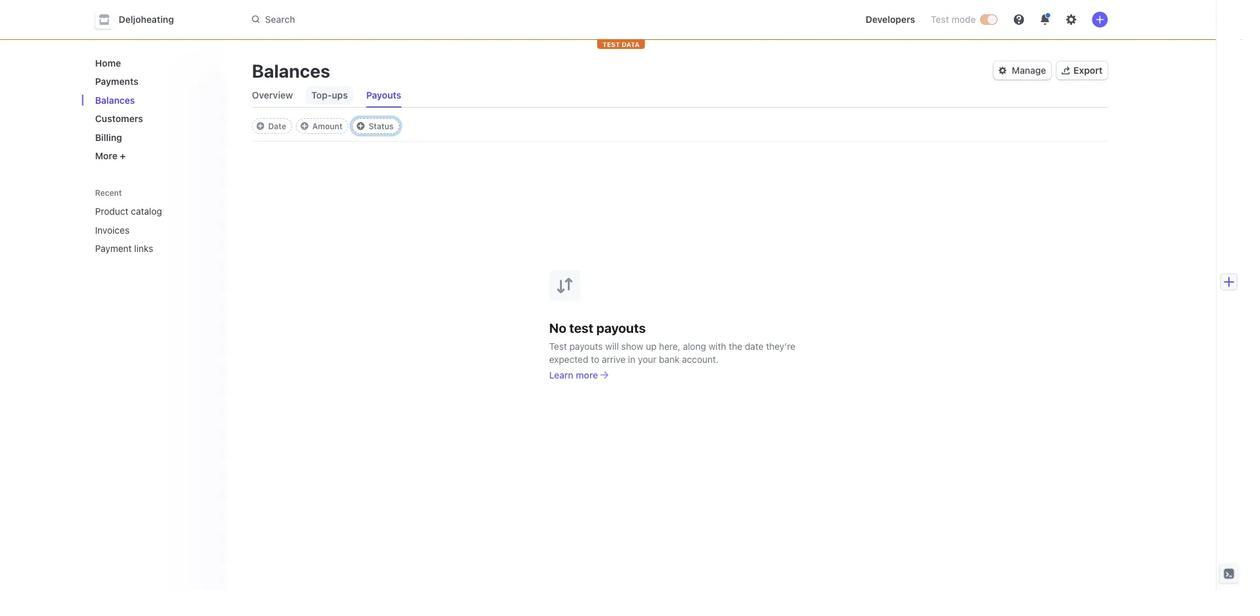 Task type: vqa. For each thing, say whether or not it's contained in the screenshot.
left atlas
no



Task type: locate. For each thing, give the bounding box(es) containing it.
catalog
[[131, 206, 162, 217]]

1 vertical spatial test
[[549, 341, 567, 352]]

tab list
[[247, 84, 1108, 108]]

they're
[[766, 341, 796, 352]]

toolbar containing date
[[252, 118, 400, 134]]

payouts
[[597, 321, 646, 336], [570, 341, 603, 352]]

learn
[[549, 370, 574, 381]]

payouts up will
[[597, 321, 646, 336]]

0 horizontal spatial balances
[[95, 95, 135, 106]]

balances up overview
[[252, 60, 330, 81]]

payouts inside test payouts will show up here, along with the date they're expected to arrive in your bank account.
[[570, 341, 603, 352]]

toolbar
[[252, 118, 400, 134]]

along
[[683, 341, 706, 352]]

mode
[[952, 14, 976, 25]]

1 vertical spatial balances
[[95, 95, 135, 106]]

home
[[95, 58, 121, 68]]

to
[[591, 354, 600, 365]]

test
[[931, 14, 950, 25], [549, 341, 567, 352]]

here,
[[659, 341, 681, 352]]

date
[[745, 341, 764, 352]]

0 vertical spatial payouts
[[597, 321, 646, 336]]

links
[[134, 244, 153, 254]]

payouts
[[366, 90, 402, 101]]

0 horizontal spatial test
[[549, 341, 567, 352]]

1 horizontal spatial test
[[931, 14, 950, 25]]

payments link
[[90, 71, 215, 92]]

developers
[[866, 14, 916, 25]]

1 vertical spatial payouts
[[570, 341, 603, 352]]

test left mode
[[931, 14, 950, 25]]

learn more link
[[549, 369, 609, 382]]

product
[[95, 206, 128, 217]]

0 vertical spatial test
[[931, 14, 950, 25]]

payouts up to
[[570, 341, 603, 352]]

Search search field
[[244, 8, 613, 32]]

billing
[[95, 132, 122, 143]]

test up expected
[[549, 341, 567, 352]]

recent
[[95, 188, 122, 198]]

balances down payments
[[95, 95, 135, 106]]

balances
[[252, 60, 330, 81], [95, 95, 135, 106]]

recent navigation links element
[[82, 182, 226, 260]]

recent element
[[82, 201, 226, 260]]

0 vertical spatial balances
[[252, 60, 330, 81]]

test for test payouts will show up here, along with the date they're expected to arrive in your bank account.
[[549, 341, 567, 352]]

overview link
[[247, 86, 298, 105]]

test inside test payouts will show up here, along with the date they're expected to arrive in your bank account.
[[549, 341, 567, 352]]

top-
[[311, 90, 332, 101]]

product catalog link
[[90, 201, 197, 222]]



Task type: describe. For each thing, give the bounding box(es) containing it.
status
[[369, 122, 394, 131]]

no
[[549, 321, 567, 336]]

tab list containing overview
[[247, 84, 1108, 108]]

your
[[638, 354, 657, 365]]

home link
[[90, 52, 215, 74]]

billing link
[[90, 127, 215, 148]]

svg image
[[999, 67, 1007, 75]]

test
[[603, 41, 620, 48]]

payment links link
[[90, 238, 197, 260]]

with
[[709, 341, 727, 352]]

invoices link
[[90, 220, 197, 241]]

bank
[[659, 354, 680, 365]]

add status image
[[357, 122, 365, 130]]

add date image
[[257, 122, 264, 130]]

top-ups tab
[[306, 84, 353, 107]]

balances link
[[90, 90, 215, 111]]

core navigation links element
[[90, 52, 215, 167]]

no test payouts
[[549, 321, 646, 336]]

payment links
[[95, 244, 153, 254]]

learn more
[[549, 370, 598, 381]]

deljoheating button
[[95, 10, 187, 29]]

data
[[622, 41, 640, 48]]

test data
[[603, 41, 640, 48]]

test mode
[[931, 14, 976, 25]]

amount
[[312, 122, 343, 131]]

test for test mode
[[931, 14, 950, 25]]

in
[[628, 354, 636, 365]]

deljoheating
[[119, 14, 174, 25]]

will
[[606, 341, 619, 352]]

arrive
[[602, 354, 626, 365]]

show
[[622, 341, 644, 352]]

overview
[[252, 90, 293, 101]]

account.
[[682, 354, 719, 365]]

the
[[729, 341, 743, 352]]

Search text field
[[244, 8, 613, 32]]

more
[[95, 151, 118, 161]]

test payouts will show up here, along with the date they're expected to arrive in your bank account.
[[549, 341, 796, 365]]

developers link
[[861, 9, 921, 30]]

top-ups
[[311, 90, 348, 101]]

invoices
[[95, 225, 130, 236]]

customers link
[[90, 108, 215, 129]]

test
[[570, 321, 594, 336]]

payments
[[95, 76, 138, 87]]

payouts link
[[361, 86, 407, 105]]

customers
[[95, 113, 143, 124]]

date
[[268, 122, 286, 131]]

product catalog
[[95, 206, 162, 217]]

export
[[1074, 65, 1103, 76]]

notifications image
[[1040, 14, 1051, 25]]

manage
[[1012, 65, 1047, 76]]

search
[[265, 14, 295, 25]]

manage link
[[994, 61, 1052, 80]]

top-ups link
[[306, 86, 353, 105]]

+
[[120, 151, 126, 161]]

expected
[[549, 354, 589, 365]]

payment
[[95, 244, 132, 254]]

export button
[[1057, 61, 1108, 80]]

up
[[646, 341, 657, 352]]

balances inside core navigation links element
[[95, 95, 135, 106]]

settings image
[[1067, 14, 1077, 25]]

more +
[[95, 151, 126, 161]]

more
[[576, 370, 598, 381]]

1 horizontal spatial balances
[[252, 60, 330, 81]]

add amount image
[[301, 122, 309, 130]]

help image
[[1014, 14, 1025, 25]]

ups
[[332, 90, 348, 101]]



